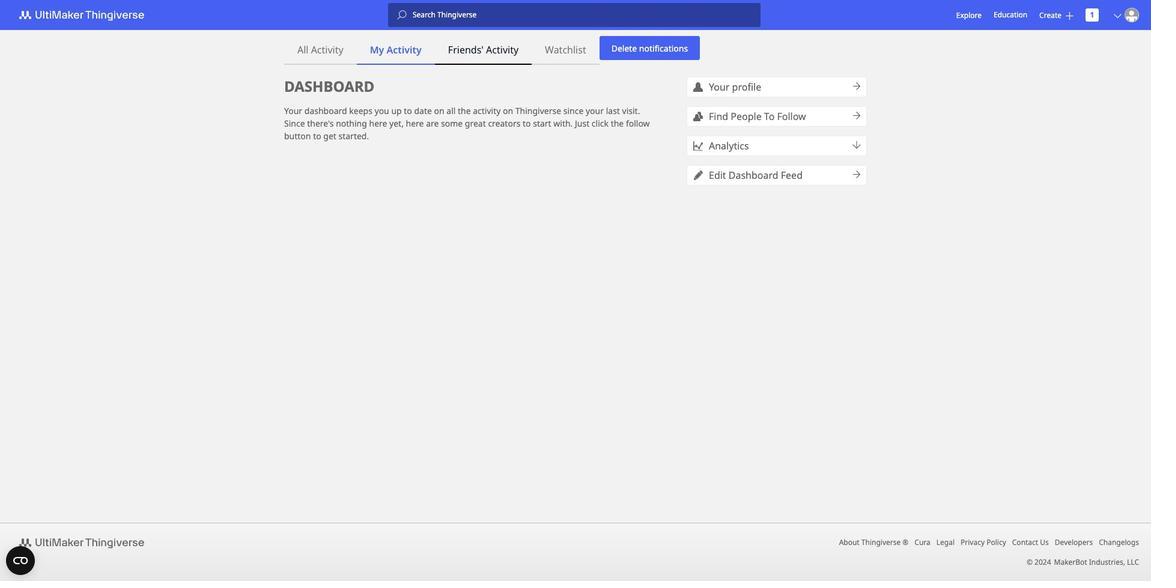 Task type: locate. For each thing, give the bounding box(es) containing it.
avatar image
[[1125, 8, 1140, 22]]

to
[[404, 105, 412, 117], [523, 118, 531, 129], [313, 130, 321, 142]]

to
[[765, 110, 775, 123]]

2024
[[1035, 558, 1052, 568]]

1 horizontal spatial activity
[[387, 43, 422, 57]]

contact us link
[[1013, 538, 1050, 548]]

your
[[709, 80, 730, 93], [284, 105, 302, 117]]

activity right "my"
[[387, 43, 422, 57]]

developers
[[1056, 538, 1094, 548]]

activity
[[473, 105, 501, 117]]

create button
[[1040, 10, 1074, 20]]

thingiverse inside your dashboard keeps you up to date on all the activity on thingiverse since your last visit. since there's nothing here yet, here are some great creators to start with. just click the follow button to get started.
[[516, 105, 562, 117]]

notifications
[[640, 42, 688, 54]]

you
[[375, 105, 389, 117]]

visit.
[[623, 105, 640, 117]]

your up since
[[284, 105, 302, 117]]

the
[[458, 105, 471, 117], [611, 118, 624, 129]]

1 horizontal spatial your
[[709, 80, 730, 93]]

1 horizontal spatial on
[[503, 105, 513, 117]]

friends' activity
[[448, 43, 519, 57]]

0 vertical spatial the
[[458, 105, 471, 117]]

to right up
[[404, 105, 412, 117]]

start
[[533, 118, 552, 129]]

0 horizontal spatial activity
[[311, 43, 344, 57]]

are
[[426, 118, 439, 129]]

delete
[[612, 42, 637, 54]]

all
[[298, 43, 309, 57]]

find people to follow
[[709, 110, 807, 123]]

all activity button
[[284, 36, 357, 65]]

Search Thingiverse text field
[[407, 10, 761, 20]]

rightarrowicon image
[[854, 82, 861, 90], [854, 112, 861, 120], [853, 142, 861, 149], [854, 171, 861, 179]]

analytics
[[709, 139, 749, 152]]

makerbot industries, llc link
[[1055, 558, 1140, 568]]

your left profile
[[709, 80, 730, 93]]

rightarrowicon image for profile
[[854, 82, 861, 90]]

0 horizontal spatial on
[[434, 105, 445, 117]]

activity right friends'
[[486, 43, 519, 57]]

the right all
[[458, 105, 471, 117]]

create
[[1040, 10, 1062, 20]]

thingiverse left ®
[[862, 538, 901, 548]]

rightarrowicon image inside your profile link
[[854, 82, 861, 90]]

feed
[[781, 169, 803, 182]]

1 horizontal spatial the
[[611, 118, 624, 129]]

industries,
[[1090, 558, 1126, 568]]

up
[[392, 105, 402, 117]]

llc
[[1128, 558, 1140, 568]]

0 vertical spatial thingiverse
[[516, 105, 562, 117]]

here
[[369, 118, 387, 129], [406, 118, 424, 129]]

thingiverse
[[516, 105, 562, 117], [862, 538, 901, 548]]

2 vertical spatial to
[[313, 130, 321, 142]]

profile
[[733, 80, 762, 93]]

2 horizontal spatial to
[[523, 118, 531, 129]]

1 horizontal spatial here
[[406, 118, 424, 129]]

on left all
[[434, 105, 445, 117]]

to left start
[[523, 118, 531, 129]]

the down last
[[611, 118, 624, 129]]

dashboard
[[305, 105, 347, 117]]

1 horizontal spatial thingiverse
[[862, 538, 901, 548]]

rightarrowicon image inside edit dashboard feed link
[[854, 171, 861, 179]]

your inside your dashboard keeps you up to date on all the activity on thingiverse since your last visit. since there's nothing here yet, here are some great creators to start with. just click the follow button to get started.
[[284, 105, 302, 117]]

3 activity from the left
[[486, 43, 519, 57]]

0 horizontal spatial here
[[369, 118, 387, 129]]

education
[[994, 10, 1028, 20]]

keeps
[[349, 105, 373, 117]]

0 horizontal spatial thingiverse
[[516, 105, 562, 117]]

0 vertical spatial your
[[709, 80, 730, 93]]

2 activity from the left
[[387, 43, 422, 57]]

nothing
[[336, 118, 367, 129]]

since
[[564, 105, 584, 117]]

makerbot logo image
[[12, 8, 159, 22]]

explore
[[957, 10, 982, 20]]

changelogs
[[1100, 538, 1140, 548]]

1 vertical spatial to
[[523, 118, 531, 129]]

cura link
[[915, 538, 931, 548]]

button
[[284, 130, 311, 142]]

your profile
[[709, 80, 762, 93]]

delete notifications button
[[600, 36, 700, 60]]

your for your profile
[[709, 80, 730, 93]]

to left 'get'
[[313, 130, 321, 142]]

watchlist
[[545, 43, 587, 57]]

thingiverse up start
[[516, 105, 562, 117]]

dashboard
[[729, 169, 779, 182]]

find people to follow link
[[687, 106, 867, 127]]

here down date
[[406, 118, 424, 129]]

on up creators
[[503, 105, 513, 117]]

rightarrowicon image inside find people to follow link
[[854, 112, 861, 120]]

1 horizontal spatial to
[[404, 105, 412, 117]]

1 vertical spatial your
[[284, 105, 302, 117]]

1 activity from the left
[[311, 43, 344, 57]]

here down you
[[369, 118, 387, 129]]

changelogs link
[[1100, 538, 1140, 548]]

your dashboard keeps you up to date on all the activity on thingiverse since your last visit. since there's nothing here yet, here are some great creators to start with. just click the follow button to get started.
[[284, 105, 650, 142]]

1 vertical spatial thingiverse
[[862, 538, 901, 548]]

0 horizontal spatial your
[[284, 105, 302, 117]]

legal link
[[937, 538, 955, 548]]

2 horizontal spatial activity
[[486, 43, 519, 57]]

logo image
[[12, 536, 159, 551]]

on
[[434, 105, 445, 117], [503, 105, 513, 117]]

1 vertical spatial the
[[611, 118, 624, 129]]

activity right all
[[311, 43, 344, 57]]

rightarrowicon image for dashboard
[[854, 171, 861, 179]]

activity inside "button"
[[387, 43, 422, 57]]

activity
[[311, 43, 344, 57], [387, 43, 422, 57], [486, 43, 519, 57]]

makerbot
[[1055, 558, 1088, 568]]



Task type: describe. For each thing, give the bounding box(es) containing it.
cura
[[915, 538, 931, 548]]

my activity button
[[357, 36, 435, 65]]

about thingiverse ® cura legal privacy policy contact us developers changelogs
[[840, 538, 1140, 548]]

contact
[[1013, 538, 1039, 548]]

us
[[1041, 538, 1050, 548]]

about thingiverse ® link
[[840, 538, 909, 548]]

creators
[[488, 118, 521, 129]]

all
[[447, 105, 456, 117]]

search control image
[[397, 10, 407, 20]]

1
[[1091, 10, 1095, 20]]

edit dashboard feed link
[[687, 165, 867, 186]]

edit
[[709, 169, 727, 182]]

follow
[[626, 118, 650, 129]]

with.
[[554, 118, 573, 129]]

activity for all activity
[[311, 43, 344, 57]]

0 horizontal spatial the
[[458, 105, 471, 117]]

all activity
[[298, 43, 344, 57]]

there's
[[307, 118, 334, 129]]

privacy
[[961, 538, 985, 548]]

privacy policy link
[[961, 538, 1007, 548]]

1 here from the left
[[369, 118, 387, 129]]

©
[[1027, 558, 1033, 568]]

0 vertical spatial to
[[404, 105, 412, 117]]

your
[[586, 105, 604, 117]]

since
[[284, 118, 305, 129]]

your for your dashboard keeps you up to date on all the activity on thingiverse since your last visit. since there's nothing here yet, here are some great creators to start with. just click the follow button to get started.
[[284, 105, 302, 117]]

watchlist button
[[532, 36, 600, 65]]

© 2024 makerbot industries, llc
[[1027, 558, 1140, 568]]

activity for friends' activity
[[486, 43, 519, 57]]

0 horizontal spatial to
[[313, 130, 321, 142]]

friends' activity button
[[435, 36, 532, 65]]

click
[[592, 118, 609, 129]]

date
[[414, 105, 432, 117]]

edit dashboard feed
[[709, 169, 803, 182]]

legal
[[937, 538, 955, 548]]

yet,
[[390, 118, 404, 129]]

open widget image
[[6, 547, 35, 576]]

started.
[[339, 130, 369, 142]]

great
[[465, 118, 486, 129]]

2 on from the left
[[503, 105, 513, 117]]

your profile link
[[687, 77, 867, 97]]

1 link
[[1086, 8, 1099, 22]]

find
[[709, 110, 729, 123]]

activity for my activity
[[387, 43, 422, 57]]

my
[[370, 43, 384, 57]]

my activity
[[370, 43, 422, 57]]

just
[[575, 118, 590, 129]]

rightarrowicon image for people
[[854, 112, 861, 120]]

delete notifications
[[612, 42, 688, 54]]

®
[[903, 538, 909, 548]]

policy
[[987, 538, 1007, 548]]

rightarrowicon image inside analytics "link"
[[853, 142, 861, 149]]

analytics link
[[687, 136, 867, 156]]

plusicon image
[[1066, 12, 1074, 20]]

1 on from the left
[[434, 105, 445, 117]]

last
[[606, 105, 620, 117]]

get
[[324, 130, 337, 142]]

explore button
[[957, 10, 982, 20]]

developers link
[[1056, 538, 1094, 548]]

follow
[[778, 110, 807, 123]]

2 here from the left
[[406, 118, 424, 129]]

people
[[731, 110, 762, 123]]

friends'
[[448, 43, 484, 57]]

about
[[840, 538, 860, 548]]

some
[[441, 118, 463, 129]]

education link
[[994, 8, 1028, 22]]



Task type: vqa. For each thing, say whether or not it's contained in the screenshot.
Collect Thing associated with Add to collection image related to 18
no



